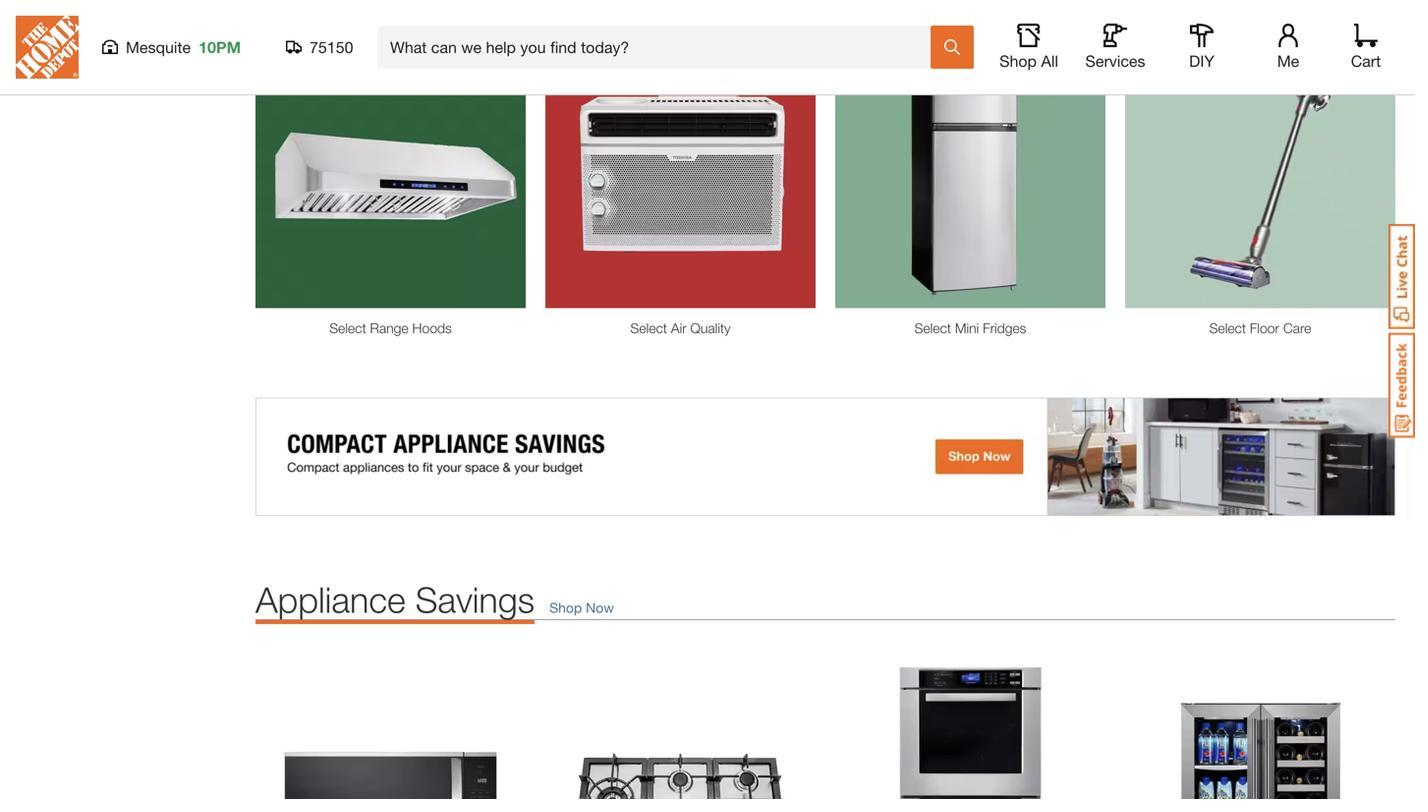 Task type: describe. For each thing, give the bounding box(es) containing it.
mini
[[956, 320, 980, 336]]

cart
[[1352, 52, 1382, 70]]

select mini fridges image
[[836, 38, 1106, 308]]

diy button
[[1171, 24, 1234, 71]]

select floor care
[[1210, 320, 1312, 336]]

select mini fridges link
[[836, 318, 1106, 339]]

floor
[[1251, 320, 1280, 336]]

What can we help you find today? search field
[[390, 27, 930, 68]]

fridges
[[983, 320, 1027, 336]]

select cooktops image
[[546, 660, 816, 799]]

mesquite
[[126, 38, 191, 57]]

services
[[1086, 52, 1146, 70]]

select floor care image
[[1126, 38, 1396, 308]]

shop now link
[[535, 600, 614, 616]]

select for select mini fridges
[[915, 320, 952, 336]]

now
[[586, 600, 614, 616]]

select for select range hoods
[[330, 320, 366, 336]]

select range hoods link
[[256, 318, 526, 339]]

select for select air quality
[[631, 320, 668, 336]]

shop for shop now
[[550, 600, 582, 616]]

the home depot logo image
[[16, 16, 79, 79]]

diy
[[1190, 52, 1215, 70]]

shop all button
[[998, 24, 1061, 71]]

quality
[[691, 320, 731, 336]]

special buy savings on select compact appliances image
[[256, 398, 1396, 516]]

select floor care link
[[1126, 318, 1396, 339]]



Task type: vqa. For each thing, say whether or not it's contained in the screenshot.
Drywall inside the 'OPTION'
no



Task type: locate. For each thing, give the bounding box(es) containing it.
me button
[[1258, 24, 1321, 71]]

select air quality image
[[546, 38, 816, 308]]

select
[[330, 320, 366, 336], [631, 320, 668, 336], [915, 320, 952, 336], [1210, 320, 1247, 336]]

air
[[671, 320, 687, 336]]

cart link
[[1345, 24, 1388, 71]]

savings
[[416, 579, 535, 621]]

0 vertical spatial shop
[[1000, 52, 1037, 70]]

select left range
[[330, 320, 366, 336]]

wall ovens image
[[836, 660, 1106, 799]]

appliance savings
[[256, 579, 535, 621]]

appliance
[[256, 579, 406, 621]]

4 select from the left
[[1210, 320, 1247, 336]]

mesquite 10pm
[[126, 38, 241, 57]]

3 select from the left
[[915, 320, 952, 336]]

2 select from the left
[[631, 320, 668, 336]]

shop left 'all'
[[1000, 52, 1037, 70]]

me
[[1278, 52, 1300, 70]]

10pm
[[199, 38, 241, 57]]

1 select from the left
[[330, 320, 366, 336]]

0 horizontal spatial shop
[[550, 600, 582, 616]]

feedback link image
[[1389, 332, 1416, 439]]

care
[[1284, 320, 1312, 336]]

75150 button
[[286, 37, 354, 57]]

shop all
[[1000, 52, 1059, 70]]

all
[[1042, 52, 1059, 70]]

select microwaves image
[[256, 660, 526, 799]]

live chat image
[[1389, 224, 1416, 329]]

hoods
[[413, 320, 452, 336]]

select air quality link
[[546, 318, 816, 339]]

select for select floor care
[[1210, 320, 1247, 336]]

select rangehood image
[[256, 38, 526, 308]]

select left floor
[[1210, 320, 1247, 336]]

shop inside button
[[1000, 52, 1037, 70]]

shop
[[1000, 52, 1037, 70], [550, 600, 582, 616]]

1 horizontal spatial shop
[[1000, 52, 1037, 70]]

services button
[[1085, 24, 1147, 71]]

select air quality
[[631, 320, 731, 336]]

select mini fridges
[[915, 320, 1027, 336]]

shop now
[[550, 600, 614, 616]]

select left mini
[[915, 320, 952, 336]]

range
[[370, 320, 409, 336]]

select range hoods
[[330, 320, 452, 336]]

select wine & beverage coolers image
[[1126, 660, 1396, 799]]

shop for shop all
[[1000, 52, 1037, 70]]

75150
[[310, 38, 353, 57]]

shop left now
[[550, 600, 582, 616]]

1 vertical spatial shop
[[550, 600, 582, 616]]

select left air
[[631, 320, 668, 336]]



